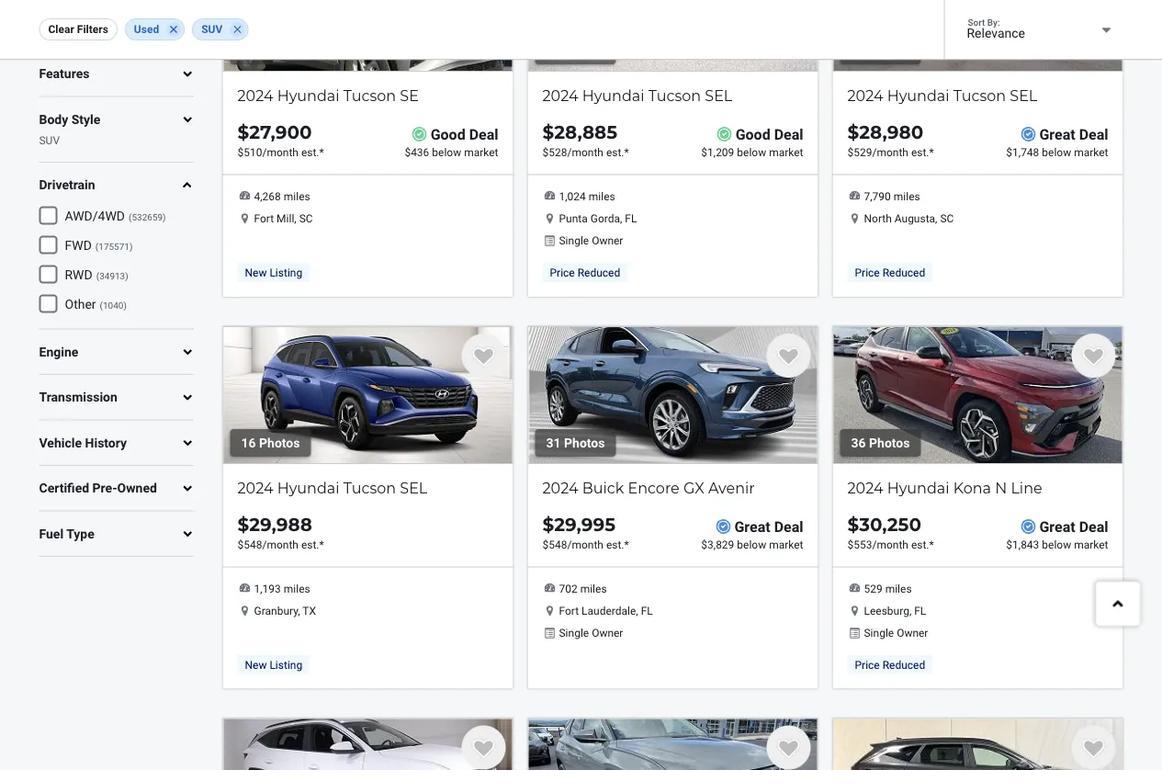 Task type: describe. For each thing, give the bounding box(es) containing it.
miles for 30,250
[[886, 583, 913, 596]]

548 for 29,988
[[244, 538, 262, 551]]

granbury , tx
[[254, 604, 316, 617]]

rwd
[[65, 268, 93, 283]]

29,995
[[555, 513, 616, 536]]

single for 29,995
[[559, 627, 589, 639]]

below for 28,885
[[738, 146, 767, 159]]

$ 29,995 $ 548 /month est.*
[[543, 513, 629, 551]]

great for 30,250
[[1040, 518, 1076, 535]]

new listing for 2024 hyundai tucson sel
[[245, 659, 303, 672]]

style
[[71, 112, 101, 127]]

hyundai for 28,885
[[583, 86, 645, 104]]

$ 30,250 $ 553 /month est.*
[[848, 513, 935, 551]]

$436
[[405, 146, 430, 159]]

, for 27,900
[[294, 212, 297, 225]]

miles for 28,980
[[894, 190, 921, 203]]

) for fwd
[[130, 242, 133, 253]]

fl for 29,995
[[641, 604, 653, 617]]

2024 for 30,250
[[848, 479, 884, 497]]

market for 30,250
[[1075, 538, 1109, 551]]

photos for 29,995
[[565, 435, 605, 450]]

1,193
[[254, 583, 281, 596]]

16 photos
[[241, 435, 300, 450]]

sel for 28,980
[[1011, 86, 1038, 104]]

sc for 28,980
[[941, 212, 955, 225]]

2024 up 29,988
[[238, 479, 273, 497]]

fuel
[[39, 527, 64, 542]]

gorda
[[591, 212, 621, 225]]

features
[[39, 66, 90, 82]]

1,024 miles
[[559, 190, 616, 203]]

27,900
[[249, 121, 312, 143]]

suv inside 'button'
[[201, 23, 223, 36]]

punta gorda , fl
[[559, 212, 637, 225]]

market for 27,900
[[464, 146, 499, 159]]

north
[[865, 212, 892, 225]]

used
[[134, 23, 159, 36]]

color
[[39, 21, 70, 36]]

awd/4wd ( 532659 )
[[65, 209, 166, 224]]

36 photos
[[852, 435, 911, 450]]

/month est.* for 30,250
[[873, 538, 935, 551]]

$ 29,988 $ 548 /month est.*
[[238, 513, 324, 551]]

deal for 28,885
[[775, 125, 804, 143]]

market for 29,995
[[770, 538, 804, 551]]

548 for 29,995
[[549, 538, 568, 551]]

175571
[[99, 242, 130, 253]]

rwd ( 34913 )
[[65, 268, 128, 283]]

2024 for 29,995
[[543, 479, 579, 497]]

vehicle history
[[39, 435, 127, 451]]

$436 below market
[[405, 146, 499, 159]]

suv inside body style suv
[[39, 134, 60, 147]]

28,885
[[555, 121, 618, 143]]

0 horizontal spatial sel
[[400, 479, 428, 497]]

miles for 29,995
[[581, 583, 607, 596]]

tucson for 28,885
[[649, 86, 702, 104]]

2024 hyundai kona n line
[[848, 479, 1043, 497]]

30,250
[[860, 513, 922, 536]]

31
[[547, 435, 561, 450]]

34913
[[99, 271, 125, 282]]

price reduced for 30,250
[[855, 659, 926, 672]]

fort mill , sc
[[254, 212, 313, 225]]

1040
[[103, 300, 124, 311]]

2024 hyundai tucson se
[[238, 86, 419, 104]]

leesburg
[[865, 604, 910, 617]]

hyundai for 28,980
[[888, 86, 950, 104]]

fl for 28,885
[[625, 212, 637, 225]]

, for 29,995
[[636, 604, 639, 617]]

hyundai for 30,250
[[888, 479, 950, 497]]

$1,209
[[702, 146, 735, 159]]

$1,843 below market
[[1007, 538, 1109, 551]]

leesburg , fl
[[865, 604, 927, 617]]

$1,748 below market
[[1007, 146, 1109, 159]]

36
[[852, 435, 867, 450]]

owner for 29,995
[[592, 627, 624, 639]]

clear
[[48, 23, 74, 36]]

north augusta , sc
[[865, 212, 955, 225]]

553
[[854, 538, 873, 551]]

4,268
[[254, 190, 281, 203]]

below for 27,900
[[432, 146, 462, 159]]

2024 hyundai kona image
[[833, 326, 1124, 464]]

other ( 1040 )
[[65, 297, 127, 312]]

below for 30,250
[[1043, 538, 1072, 551]]

529 miles
[[865, 583, 913, 596]]

granbury
[[254, 604, 298, 617]]

fuel type
[[39, 527, 94, 542]]

great deal for 28,980
[[1040, 125, 1109, 143]]

owned
[[117, 481, 157, 496]]

510
[[244, 146, 262, 159]]

gx
[[684, 479, 705, 497]]

suv button
[[192, 18, 248, 40]]

deal for 29,995
[[775, 518, 804, 535]]

fort for 29,995
[[559, 604, 579, 617]]

$1,843
[[1007, 538, 1040, 551]]

4,268 miles
[[254, 190, 310, 203]]

certified pre-owned
[[39, 481, 157, 496]]

buick
[[583, 479, 625, 497]]

price reduced for 28,885
[[550, 266, 621, 279]]

photos button
[[841, 37, 922, 64]]

filters
[[77, 23, 108, 36]]

used button
[[125, 18, 185, 40]]

fwd ( 175571 )
[[65, 238, 133, 253]]

2024 buick encore gx image
[[528, 326, 819, 464]]

$1,748
[[1007, 146, 1040, 159]]

tx
[[303, 604, 316, 617]]

fort for 27,900
[[254, 212, 274, 225]]

7,790
[[865, 190, 892, 203]]

below for 29,995
[[738, 538, 767, 551]]

528
[[549, 146, 568, 159]]

transmission
[[39, 390, 118, 405]]

n
[[996, 479, 1008, 497]]

tucson for 27,900
[[344, 86, 396, 104]]

body style suv
[[39, 112, 101, 147]]

type
[[66, 527, 94, 542]]

( for other
[[100, 300, 103, 311]]

owner for 30,250
[[897, 627, 929, 639]]

engine
[[39, 344, 78, 360]]

) for rwd
[[125, 271, 128, 282]]

se
[[400, 86, 419, 104]]

, for 28,980
[[936, 212, 938, 225]]

/month est.* for 29,988
[[262, 538, 324, 551]]

tucson for 28,980
[[954, 86, 1007, 104]]

miles up granbury , tx on the bottom of page
[[284, 583, 310, 596]]

mill
[[277, 212, 294, 225]]



Task type: locate. For each thing, give the bounding box(es) containing it.
sc right mill at the top
[[299, 212, 313, 225]]

) right awd/4wd
[[163, 212, 166, 223]]

owner down gorda
[[592, 234, 624, 247]]

2024 for 28,980
[[848, 86, 884, 104]]

/month est.* inside $ 29,988 $ 548 /month est.*
[[262, 538, 324, 551]]

, for 28,885
[[621, 212, 623, 225]]

good deal
[[431, 125, 499, 143], [736, 125, 804, 143]]

1 horizontal spatial fl
[[641, 604, 653, 617]]

/month est.* inside $ 29,995 $ 548 /month est.*
[[568, 538, 629, 551]]

0 horizontal spatial 2024 hyundai tucson sel
[[238, 479, 428, 497]]

single owner down leesburg , fl
[[865, 627, 929, 639]]

photos right 36
[[870, 435, 911, 450]]

hyundai for 27,900
[[277, 86, 340, 104]]

2024
[[238, 86, 273, 104], [543, 86, 579, 104], [848, 86, 884, 104], [238, 479, 273, 497], [543, 479, 579, 497], [848, 479, 884, 497]]

kona
[[954, 479, 992, 497]]

2024 up '28,885'
[[543, 86, 579, 104]]

1 good deal from the left
[[431, 125, 499, 143]]

miles up fort lauderdale , fl
[[581, 583, 607, 596]]

29,988
[[249, 513, 313, 536]]

hyundai up 28,980
[[888, 86, 950, 104]]

owner
[[592, 234, 624, 247], [592, 627, 624, 639], [897, 627, 929, 639]]

1 horizontal spatial good
[[736, 125, 771, 143]]

miles up gorda
[[589, 190, 616, 203]]

great for 29,995
[[735, 518, 771, 535]]

1 vertical spatial suv
[[39, 134, 60, 147]]

miles for 27,900
[[284, 190, 310, 203]]

0 vertical spatial suv
[[201, 23, 223, 36]]

price reduced down punta at the top
[[550, 266, 621, 279]]

/month est.* down 30,250
[[873, 538, 935, 551]]

good deal for 28,885
[[736, 125, 804, 143]]

single owner for 28,885
[[559, 234, 624, 247]]

$ 28,885 $ 528 /month est.*
[[543, 121, 629, 159]]

augusta
[[895, 212, 936, 225]]

good deal up $436 below market
[[431, 125, 499, 143]]

market right $436
[[464, 146, 499, 159]]

good deal for 27,900
[[431, 125, 499, 143]]

market for 28,980
[[1075, 146, 1109, 159]]

deal up $3,829 below market
[[775, 518, 804, 535]]

/month est.* down 29,995
[[568, 538, 629, 551]]

2024 hyundai tucson image
[[223, 0, 513, 72], [528, 0, 819, 72], [833, 0, 1124, 72], [223, 326, 513, 464], [223, 719, 513, 770], [528, 719, 819, 770], [833, 719, 1124, 770]]

2 horizontal spatial 2024 hyundai tucson sel
[[848, 86, 1038, 104]]

below right $1,748 at the top of page
[[1043, 146, 1072, 159]]

miles up mill at the top
[[284, 190, 310, 203]]

below right $1,843
[[1043, 538, 1072, 551]]

1 horizontal spatial 2024 hyundai tucson sel
[[543, 86, 733, 104]]

photos right 6
[[252, 43, 293, 58]]

photos inside button
[[870, 43, 911, 58]]

/month est.* for 29,995
[[568, 538, 629, 551]]

( inside other ( 1040 )
[[100, 300, 103, 311]]

deal for 30,250
[[1080, 518, 1109, 535]]

fl right leesburg
[[915, 604, 927, 617]]

fl
[[625, 212, 637, 225], [641, 604, 653, 617], [915, 604, 927, 617]]

529 inside $ 28,980 $ 529 /month est.*
[[854, 146, 873, 159]]

single
[[559, 234, 589, 247], [559, 627, 589, 639], [865, 627, 895, 639]]

below right $436
[[432, 146, 462, 159]]

new listing for 2024 hyundai tucson se
[[245, 266, 303, 279]]

photos right 16
[[259, 435, 300, 450]]

$ 27,900 $ 510 /month est.*
[[238, 121, 324, 159]]

0 horizontal spatial 548
[[244, 538, 262, 551]]

fort down the 702 on the bottom
[[559, 604, 579, 617]]

below for 28,980
[[1043, 146, 1072, 159]]

702 miles
[[559, 583, 607, 596]]

fl right lauderdale
[[641, 604, 653, 617]]

great
[[1040, 125, 1076, 143], [735, 518, 771, 535], [1040, 518, 1076, 535]]

great deal up $1,843 below market on the right bottom
[[1040, 518, 1109, 535]]

market for 28,885
[[770, 146, 804, 159]]

good
[[431, 125, 466, 143], [736, 125, 771, 143]]

photos for 27,900
[[252, 43, 293, 58]]

1 548 from the left
[[244, 538, 262, 551]]

2024 up 28,980
[[848, 86, 884, 104]]

1,193 miles
[[254, 583, 310, 596]]

encore
[[628, 479, 680, 497]]

good deal up $1,209 below market at the top right of page
[[736, 125, 804, 143]]

single owner down punta gorda , fl
[[559, 234, 624, 247]]

28,980
[[860, 121, 924, 143]]

hyundai up '28,885'
[[583, 86, 645, 104]]

532659
[[132, 212, 163, 223]]

suv down body
[[39, 134, 60, 147]]

/month est.* down '28,885'
[[568, 146, 629, 159]]

hyundai up 30,250
[[888, 479, 950, 497]]

1 vertical spatial new listing
[[245, 659, 303, 672]]

( inside the fwd ( 175571 )
[[95, 242, 99, 253]]

/month est.* inside $ 28,885 $ 528 /month est.*
[[568, 146, 629, 159]]

good for 27,900
[[431, 125, 466, 143]]

1 horizontal spatial suv
[[201, 23, 223, 36]]

) down 532659
[[130, 242, 133, 253]]

clear filters button
[[39, 18, 118, 40]]

( for rwd
[[96, 271, 99, 282]]

single owner for 29,995
[[559, 627, 624, 639]]

/month est.* for 27,900
[[262, 146, 324, 159]]

price reduced down north
[[855, 266, 926, 279]]

deal for 27,900
[[469, 125, 499, 143]]

fwd
[[65, 238, 92, 253]]

0 horizontal spatial suv
[[39, 134, 60, 147]]

/month est.* inside $ 27,900 $ 510 /month est.*
[[262, 146, 324, 159]]

single for 30,250
[[865, 627, 895, 639]]

clear filters
[[48, 23, 108, 36]]

awd/4wd
[[65, 209, 125, 224]]

suv
[[201, 23, 223, 36], [39, 134, 60, 147]]

2024 buick encore gx avenir
[[543, 479, 755, 497]]

great deal up $3,829 below market
[[735, 518, 804, 535]]

single for 28,885
[[559, 234, 589, 247]]

sc for 27,900
[[299, 212, 313, 225]]

1 vertical spatial fort
[[559, 604, 579, 617]]

suv right used button
[[201, 23, 223, 36]]

( for awd/4wd
[[129, 212, 132, 223]]

market right $1,843
[[1075, 538, 1109, 551]]

0 vertical spatial fort
[[254, 212, 274, 225]]

548 inside $ 29,988 $ 548 /month est.*
[[244, 538, 262, 551]]

548 down 29,995
[[549, 538, 568, 551]]

2 good from the left
[[736, 125, 771, 143]]

/month est.* down "27,900"
[[262, 146, 324, 159]]

drivetrain
[[39, 178, 95, 193]]

) for awd/4wd
[[163, 212, 166, 223]]

( inside awd/4wd ( 532659 )
[[129, 212, 132, 223]]

great deal for 30,250
[[1040, 518, 1109, 535]]

529
[[854, 146, 873, 159], [865, 583, 883, 596]]

6 photos
[[241, 43, 293, 58]]

below right $1,209
[[738, 146, 767, 159]]

2024 hyundai tucson sel for 28,885
[[543, 86, 733, 104]]

529 up leesburg
[[865, 583, 883, 596]]

1,024
[[559, 190, 586, 203]]

fort left mill at the top
[[254, 212, 274, 225]]

1 new listing from the top
[[245, 266, 303, 279]]

single owner for 30,250
[[865, 627, 929, 639]]

new listing down granbury
[[245, 659, 303, 672]]

) inside awd/4wd ( 532659 )
[[163, 212, 166, 223]]

) for other
[[124, 300, 127, 311]]

new listing down fort mill , sc
[[245, 266, 303, 279]]

price reduced
[[550, 266, 621, 279], [855, 266, 926, 279], [855, 659, 926, 672]]

16
[[241, 435, 256, 450]]

) inside other ( 1040 )
[[124, 300, 127, 311]]

single down leesburg
[[865, 627, 895, 639]]

deal up $1,843 below market on the right bottom
[[1080, 518, 1109, 535]]

photos up 28,980
[[870, 43, 911, 58]]

702
[[559, 583, 578, 596]]

/month est.* down 28,980
[[873, 146, 935, 159]]

miles up leesburg , fl
[[886, 583, 913, 596]]

fl right gorda
[[625, 212, 637, 225]]

) inside the fwd ( 175571 )
[[130, 242, 133, 253]]

/month est.* for 28,980
[[873, 146, 935, 159]]

2024 for 28,885
[[543, 86, 579, 104]]

owner for 28,885
[[592, 234, 624, 247]]

) inside rwd ( 34913 )
[[125, 271, 128, 282]]

$
[[238, 121, 249, 143], [543, 121, 555, 143], [848, 121, 860, 143], [238, 146, 244, 159], [543, 146, 549, 159], [848, 146, 854, 159], [238, 513, 249, 536], [543, 513, 555, 536], [848, 513, 860, 536], [238, 538, 244, 551], [543, 538, 549, 551], [848, 538, 854, 551]]

2 horizontal spatial sel
[[1011, 86, 1038, 104]]

great for 28,980
[[1040, 125, 1076, 143]]

single down punta at the top
[[559, 234, 589, 247]]

529 down 28,980
[[854, 146, 873, 159]]

deal for 28,980
[[1080, 125, 1109, 143]]

2024 left 'buick'
[[543, 479, 579, 497]]

great deal for 29,995
[[735, 518, 804, 535]]

) down 175571
[[125, 271, 128, 282]]

2 good deal from the left
[[736, 125, 804, 143]]

line
[[1012, 479, 1043, 497]]

deal up $1,209 below market at the top right of page
[[775, 125, 804, 143]]

,
[[294, 212, 297, 225], [621, 212, 623, 225], [936, 212, 938, 225], [298, 604, 300, 617], [636, 604, 639, 617], [910, 604, 912, 617]]

2 548 from the left
[[549, 538, 568, 551]]

pre-
[[92, 481, 117, 496]]

punta
[[559, 212, 588, 225]]

1 horizontal spatial sel
[[705, 86, 733, 104]]

( inside rwd ( 34913 )
[[96, 271, 99, 282]]

miles
[[284, 190, 310, 203], [589, 190, 616, 203], [894, 190, 921, 203], [284, 583, 310, 596], [581, 583, 607, 596], [886, 583, 913, 596]]

2 sc from the left
[[941, 212, 955, 225]]

2024 hyundai tucson sel up 29,988
[[238, 479, 428, 497]]

/month est.*
[[262, 146, 324, 159], [568, 146, 629, 159], [873, 146, 935, 159], [262, 538, 324, 551], [568, 538, 629, 551], [873, 538, 935, 551]]

) down 34913
[[124, 300, 127, 311]]

great up $3,829 below market
[[735, 518, 771, 535]]

1 horizontal spatial good deal
[[736, 125, 804, 143]]

( for fwd
[[95, 242, 99, 253]]

market right $1,209
[[770, 146, 804, 159]]

body
[[39, 112, 68, 127]]

sel for 28,885
[[705, 86, 733, 104]]

548 down 29,988
[[244, 538, 262, 551]]

0 horizontal spatial good deal
[[431, 125, 499, 143]]

great deal
[[1040, 125, 1109, 143], [735, 518, 804, 535], [1040, 518, 1109, 535]]

owner down lauderdale
[[592, 627, 624, 639]]

$ 28,980 $ 529 /month est.*
[[848, 121, 935, 159]]

7,790 miles
[[865, 190, 921, 203]]

0 horizontal spatial fort
[[254, 212, 274, 225]]

photos
[[252, 43, 293, 58], [870, 43, 911, 58], [259, 435, 300, 450], [565, 435, 605, 450], [870, 435, 911, 450]]

great deal up $1,748 below market
[[1040, 125, 1109, 143]]

2 new listing from the top
[[245, 659, 303, 672]]

0 vertical spatial 529
[[854, 146, 873, 159]]

hyundai
[[277, 86, 340, 104], [583, 86, 645, 104], [888, 86, 950, 104], [277, 479, 340, 497], [888, 479, 950, 497]]

deal up $436 below market
[[469, 125, 499, 143]]

548 inside $ 29,995 $ 548 /month est.*
[[549, 538, 568, 551]]

market right $1,748 at the top of page
[[1075, 146, 1109, 159]]

vehicle
[[39, 435, 82, 451]]

2024 hyundai tucson sel for 28,980
[[848, 86, 1038, 104]]

2024 up "27,900"
[[238, 86, 273, 104]]

0 horizontal spatial fl
[[625, 212, 637, 225]]

( right fwd at the top
[[95, 242, 99, 253]]

great up $1,748 below market
[[1040, 125, 1076, 143]]

2 horizontal spatial fl
[[915, 604, 927, 617]]

31 photos
[[547, 435, 605, 450]]

(
[[129, 212, 132, 223], [95, 242, 99, 253], [96, 271, 99, 282], [100, 300, 103, 311]]

fort lauderdale , fl
[[559, 604, 653, 617]]

below right $3,829
[[738, 538, 767, 551]]

/month est.* inside $ 30,250 $ 553 /month est.*
[[873, 538, 935, 551]]

$3,829
[[702, 538, 735, 551]]

1 vertical spatial 529
[[865, 583, 883, 596]]

1 good from the left
[[431, 125, 466, 143]]

548
[[244, 538, 262, 551], [549, 538, 568, 551]]

photos right 31
[[565, 435, 605, 450]]

photos for 30,250
[[870, 435, 911, 450]]

2024 hyundai tucson sel
[[543, 86, 733, 104], [848, 86, 1038, 104], [238, 479, 428, 497]]

avenir
[[709, 479, 755, 497]]

good up $1,209 below market at the top right of page
[[736, 125, 771, 143]]

below
[[432, 146, 462, 159], [738, 146, 767, 159], [1043, 146, 1072, 159], [738, 538, 767, 551], [1043, 538, 1072, 551]]

market
[[464, 146, 499, 159], [770, 146, 804, 159], [1075, 146, 1109, 159], [770, 538, 804, 551], [1075, 538, 1109, 551]]

great up $1,843 below market on the right bottom
[[1040, 518, 1076, 535]]

2024 hyundai tucson sel up 28,980
[[848, 86, 1038, 104]]

deal up $1,748 below market
[[1080, 125, 1109, 143]]

1 horizontal spatial fort
[[559, 604, 579, 617]]

0 horizontal spatial sc
[[299, 212, 313, 225]]

good for 28,885
[[736, 125, 771, 143]]

certified
[[39, 481, 89, 496]]

/month est.* inside $ 28,980 $ 529 /month est.*
[[873, 146, 935, 159]]

1 horizontal spatial 548
[[549, 538, 568, 551]]

hyundai up "27,900"
[[277, 86, 340, 104]]

hyundai up 29,988
[[277, 479, 340, 497]]

sc right augusta
[[941, 212, 955, 225]]

1 horizontal spatial sc
[[941, 212, 955, 225]]

1 sc from the left
[[299, 212, 313, 225]]

/month est.* down 29,988
[[262, 538, 324, 551]]

( right "rwd"
[[96, 271, 99, 282]]

/month est.* for 28,885
[[568, 146, 629, 159]]

miles for 28,885
[[589, 190, 616, 203]]

( right other
[[100, 300, 103, 311]]

single owner down fort lauderdale , fl
[[559, 627, 624, 639]]

2024 for 27,900
[[238, 86, 273, 104]]

0 vertical spatial new listing
[[245, 266, 303, 279]]

owner down leesburg , fl
[[897, 627, 929, 639]]

0 horizontal spatial good
[[431, 125, 466, 143]]

lauderdale
[[582, 604, 636, 617]]

single down fort lauderdale , fl
[[559, 627, 589, 639]]

$1,209 below market
[[702, 146, 804, 159]]

history
[[85, 435, 127, 451]]

2024 hyundai tucson sel up '28,885'
[[543, 86, 733, 104]]

deal
[[469, 125, 499, 143], [775, 125, 804, 143], [1080, 125, 1109, 143], [775, 518, 804, 535], [1080, 518, 1109, 535]]

price reduced down leesburg
[[855, 659, 926, 672]]

2024 up 30,250
[[848, 479, 884, 497]]

)
[[163, 212, 166, 223], [130, 242, 133, 253], [125, 271, 128, 282], [124, 300, 127, 311]]

market right $3,829
[[770, 538, 804, 551]]

( up 175571
[[129, 212, 132, 223]]

good up $436 below market
[[431, 125, 466, 143]]

miles up north augusta , sc
[[894, 190, 921, 203]]



Task type: vqa. For each thing, say whether or not it's contained in the screenshot.
Hyundai related to 30,250
yes



